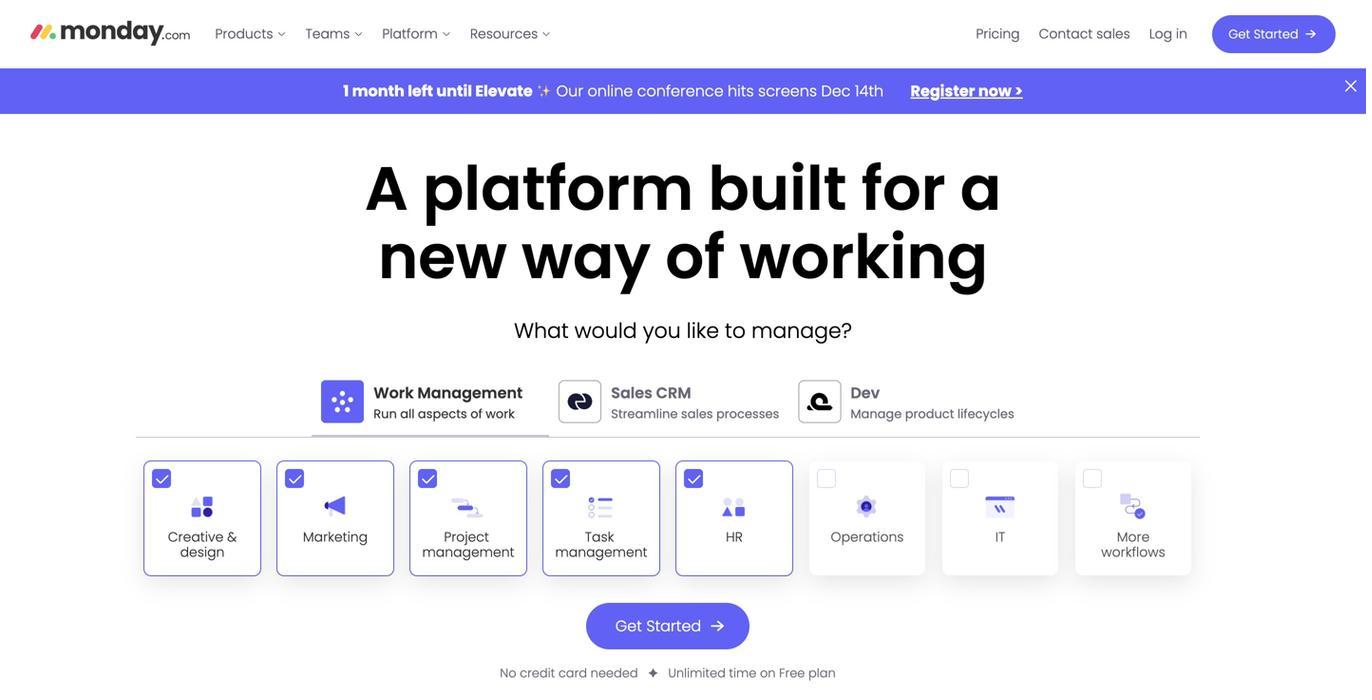 Task type: vqa. For each thing, say whether or not it's contained in the screenshot.
lead
no



Task type: describe. For each thing, give the bounding box(es) containing it.
wm color image
[[321, 380, 364, 423]]

conference
[[637, 80, 724, 102]]

until
[[436, 80, 472, 102]]

✨
[[537, 80, 552, 102]]

what
[[514, 317, 569, 346]]

a
[[960, 146, 1001, 231]]

get for the leftmost get started button
[[615, 616, 642, 637]]

resources link
[[461, 19, 561, 49]]

credit
[[520, 665, 555, 682]]

1 month left until elevate ✨ our online conference hits screens dec 14th
[[343, 80, 888, 102]]

crm dark image
[[559, 380, 602, 423]]

hr
[[726, 528, 743, 546]]

IT checkbox
[[941, 461, 1059, 577]]

project
[[444, 528, 489, 546]]

hits
[[728, 80, 754, 102]]

log in link
[[1140, 19, 1197, 49]]

Task management checkbox
[[542, 461, 660, 577]]

screens
[[758, 80, 817, 102]]

14th
[[855, 80, 884, 102]]

all
[[400, 406, 415, 423]]

free
[[779, 665, 805, 682]]

sales inside sales crm streamline sales processes
[[681, 406, 713, 423]]

crm
[[656, 382, 691, 404]]

way
[[522, 215, 651, 300]]

main element
[[206, 0, 1336, 68]]

unlimited
[[668, 665, 726, 682]]

get for topmost get started button
[[1229, 26, 1250, 43]]

&
[[227, 528, 237, 546]]

elevate
[[475, 80, 533, 102]]

list containing pricing
[[966, 0, 1197, 68]]

get started inside 'main' element
[[1229, 26, 1298, 43]]

like
[[687, 317, 719, 346]]

would
[[574, 317, 637, 346]]

Marketing checkbox
[[276, 461, 394, 577]]

0 vertical spatial of
[[665, 215, 725, 300]]

for
[[861, 146, 946, 231]]

products link
[[206, 19, 296, 49]]

creative
[[168, 528, 224, 546]]

left
[[408, 80, 433, 102]]

task management
[[555, 528, 647, 562]]

manage?
[[751, 317, 852, 346]]

work
[[486, 406, 515, 423]]

a
[[365, 146, 408, 231]]

dev
[[851, 382, 880, 404]]

creative & design
[[168, 528, 237, 562]]

manage
[[851, 406, 902, 423]]

on
[[760, 665, 776, 682]]

✦
[[648, 665, 658, 682]]

platform link
[[373, 19, 461, 49]]

teams link
[[296, 19, 373, 49]]

task
[[585, 528, 614, 546]]

sales inside button
[[1096, 25, 1130, 43]]

management
[[417, 382, 523, 404]]

0 horizontal spatial get started button
[[586, 603, 750, 650]]

platform
[[382, 25, 438, 43]]

list containing products
[[206, 0, 561, 68]]

pricing link
[[966, 19, 1029, 49]]

no
[[500, 665, 516, 682]]

plan
[[808, 665, 836, 682]]

run
[[374, 406, 397, 423]]

work
[[374, 382, 414, 404]]

dev manage product lifecycles
[[851, 382, 1014, 423]]

no credit card needed   ✦    unlimited time on free plan
[[500, 665, 836, 682]]

time
[[729, 665, 757, 682]]

what would you like to manage?
[[514, 317, 852, 346]]

register now > link
[[911, 80, 1023, 102]]

register
[[911, 80, 975, 102]]



Task type: locate. For each thing, give the bounding box(es) containing it.
sales crm streamline sales processes
[[611, 382, 779, 423]]

dec
[[821, 80, 851, 102]]

new
[[378, 215, 507, 300]]

1 vertical spatial started
[[646, 616, 701, 637]]

you
[[643, 317, 681, 346]]

0 horizontal spatial get started
[[615, 616, 701, 637]]

get up needed
[[615, 616, 642, 637]]

management
[[422, 543, 514, 562], [555, 543, 647, 562]]

group
[[136, 453, 1200, 584]]

0 horizontal spatial management
[[422, 543, 514, 562]]

working
[[740, 215, 988, 300]]

0 horizontal spatial list
[[206, 0, 561, 68]]

Project management checkbox
[[409, 461, 527, 577]]

it image
[[981, 488, 1020, 526]]

2 management from the left
[[555, 543, 647, 562]]

it
[[995, 528, 1005, 546]]

1 horizontal spatial list
[[966, 0, 1197, 68]]

dev dark image
[[798, 380, 841, 423]]

management for project
[[422, 543, 514, 562]]

more image
[[1114, 488, 1153, 526]]

product
[[905, 406, 954, 423]]

1 vertical spatial get started button
[[586, 603, 750, 650]]

dev color image
[[798, 380, 841, 423]]

1 list from the left
[[206, 0, 561, 68]]

management down project management 'image'
[[422, 543, 514, 562]]

project management
[[422, 528, 514, 562]]

teams
[[305, 25, 350, 43]]

month
[[352, 80, 405, 102]]

of inside "work management run all aspects of work"
[[470, 406, 482, 423]]

1 horizontal spatial management
[[555, 543, 647, 562]]

1 vertical spatial of
[[470, 406, 482, 423]]

crm color image
[[559, 380, 602, 423]]

now
[[978, 80, 1012, 102]]

task image
[[582, 488, 621, 526]]

0 vertical spatial sales
[[1096, 25, 1130, 43]]

1 horizontal spatial sales
[[1096, 25, 1130, 43]]

group containing creative & design
[[136, 453, 1200, 584]]

sales
[[611, 382, 653, 404]]

sales right 'contact'
[[1096, 25, 1130, 43]]

0 horizontal spatial sales
[[681, 406, 713, 423]]

marketing image
[[316, 488, 355, 526]]

more
[[1117, 528, 1150, 546]]

pricing
[[976, 25, 1020, 43]]

creative design image
[[183, 488, 222, 526]]

1 horizontal spatial of
[[665, 215, 725, 300]]

sales down crm
[[681, 406, 713, 423]]

1 horizontal spatial started
[[1254, 26, 1298, 43]]

platform
[[423, 146, 694, 231]]

a platform built for a
[[365, 146, 1001, 231]]

get started button right in
[[1212, 15, 1336, 53]]

project management image
[[449, 488, 488, 526]]

online
[[588, 80, 633, 102]]

resources
[[470, 25, 538, 43]]

management for task
[[555, 543, 647, 562]]

get started up ✦
[[615, 616, 701, 637]]

list
[[206, 0, 561, 68], [966, 0, 1197, 68]]

aspects
[[418, 406, 467, 423]]

2 list from the left
[[966, 0, 1197, 68]]

contact
[[1039, 25, 1093, 43]]

monday.com logo image
[[30, 12, 190, 52]]

management down task image
[[555, 543, 647, 562]]

1 horizontal spatial get
[[1229, 26, 1250, 43]]

needed
[[591, 665, 638, 682]]

0 vertical spatial get started
[[1229, 26, 1298, 43]]

get started
[[1229, 26, 1298, 43], [615, 616, 701, 637]]

1 vertical spatial get
[[615, 616, 642, 637]]

1 management from the left
[[422, 543, 514, 562]]

get started right in
[[1229, 26, 1298, 43]]

get inside 'main' element
[[1229, 26, 1250, 43]]

of down management
[[470, 406, 482, 423]]

get right in
[[1229, 26, 1250, 43]]

contact sales
[[1039, 25, 1130, 43]]

started right in
[[1254, 26, 1298, 43]]

management inside checkbox
[[555, 543, 647, 562]]

design
[[180, 543, 225, 562]]

>
[[1015, 80, 1023, 102]]

0 vertical spatial get
[[1229, 26, 1250, 43]]

More workflows checkbox
[[1074, 461, 1192, 577]]

management inside option
[[422, 543, 514, 562]]

of up like
[[665, 215, 725, 300]]

register now >
[[911, 80, 1023, 102]]

work management run all aspects of work
[[374, 382, 523, 423]]

processes
[[716, 406, 779, 423]]

0 vertical spatial get started button
[[1212, 15, 1336, 53]]

our
[[556, 80, 583, 102]]

card
[[558, 665, 587, 682]]

1 horizontal spatial get started button
[[1212, 15, 1336, 53]]

started up the no credit card needed   ✦    unlimited time on free plan
[[646, 616, 701, 637]]

1 horizontal spatial get started
[[1229, 26, 1298, 43]]

1 vertical spatial sales
[[681, 406, 713, 423]]

hr image
[[716, 488, 753, 526]]

new way of working
[[378, 215, 988, 300]]

get
[[1229, 26, 1250, 43], [615, 616, 642, 637]]

more workflows
[[1101, 528, 1165, 562]]

1 vertical spatial get started
[[615, 616, 701, 637]]

marketing
[[303, 528, 368, 546]]

lifecycles
[[958, 406, 1014, 423]]

Operations checkbox
[[808, 461, 926, 577]]

products
[[215, 25, 273, 43]]

streamline
[[611, 406, 678, 423]]

get started button
[[1212, 15, 1336, 53], [586, 603, 750, 650]]

HR checkbox
[[675, 461, 793, 577]]

started inside 'main' element
[[1254, 26, 1298, 43]]

in
[[1176, 25, 1188, 43]]

log in
[[1149, 25, 1188, 43]]

Creative & design checkbox
[[143, 461, 261, 577]]

get started button up the no credit card needed   ✦    unlimited time on free plan
[[586, 603, 750, 650]]

ops image
[[848, 488, 887, 526]]

sales
[[1096, 25, 1130, 43], [681, 406, 713, 423]]

started for topmost get started button
[[1254, 26, 1298, 43]]

0 horizontal spatial of
[[470, 406, 482, 423]]

0 horizontal spatial started
[[646, 616, 701, 637]]

1
[[343, 80, 349, 102]]

built
[[708, 146, 847, 231]]

0 vertical spatial started
[[1254, 26, 1298, 43]]

to
[[725, 317, 746, 346]]

started for the leftmost get started button
[[646, 616, 701, 637]]

operations
[[831, 528, 904, 546]]

workflows
[[1101, 543, 1165, 562]]

started
[[1254, 26, 1298, 43], [646, 616, 701, 637]]

contact sales button
[[1029, 19, 1140, 49]]

log
[[1149, 25, 1172, 43]]

0 horizontal spatial get
[[615, 616, 642, 637]]

wm dark image
[[321, 380, 364, 423]]



